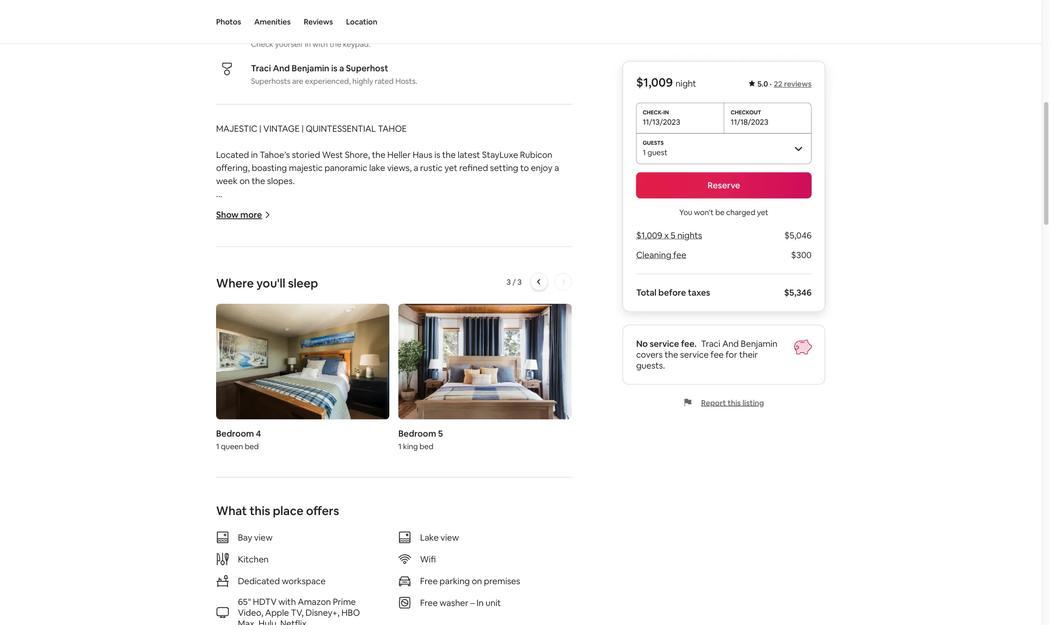 Task type: vqa. For each thing, say whether or not it's contained in the screenshot.
Entire
no



Task type: locate. For each thing, give the bounding box(es) containing it.
haus inside a home for all seasons, and retaining its gorgeous redwood post and beam architecture and soaring granite fireplace, this cozy but spacious mountain lodge is the perfect basecamp for all of your tahoe adventures. enjoy panoramic views from rubicon peak to mt rose, and sapphire blue waters that appear to be so close you could almost reach it. the heller haus is perched atop a vista that allows for a truly four season tahoe experience.
[[259, 450, 279, 461]]

growth
[[216, 541, 245, 552]]

1 vertical spatial haus
[[439, 332, 459, 343]]

0 horizontal spatial haus
[[259, 450, 279, 461]]

soaring
[[233, 410, 263, 422]]

1 vertical spatial 4
[[256, 428, 261, 439]]

stocked down worry
[[364, 620, 396, 625]]

bedroom 5 1 king bed
[[398, 428, 443, 451]]

0 horizontal spatial fee
[[674, 249, 687, 261]]

this inside while tahoe prides itself with incredible culinary adventures, sometimes nothing beats a home cooked meal with the family. worry not, this kitchen is stocked and ready with everything you need including a fully stocked spice rack, and even basics like sugar, flou
[[401, 606, 416, 618]]

after
[[391, 358, 411, 369]]

1 horizontal spatial 3
[[518, 277, 522, 287]]

and down the a
[[216, 410, 231, 422]]

day down modern
[[473, 358, 488, 369]]

1 vertical spatial stocked
[[364, 620, 396, 625]]

| left "vintage"
[[259, 123, 262, 134]]

4 left bathrooms
[[221, 240, 226, 252]]

heller up delivering
[[413, 332, 437, 343]]

netflix
[[280, 618, 307, 625]]

benjamin for their
[[741, 338, 778, 349]]

0 vertical spatial free
[[420, 575, 438, 587]]

1 horizontal spatial day
[[473, 358, 488, 369]]

mt
[[216, 437, 227, 448]]

1 horizontal spatial haus
[[413, 149, 433, 160]]

you
[[680, 207, 693, 217]]

1 vertical spatial rubicon
[[503, 423, 536, 435]]

unwind on italian leather or curl up with a book as the fire roars on in the granite hearth.
[[216, 567, 565, 578]]

1 vertical spatial redwood
[[247, 541, 284, 552]]

2 $1,009 from the top
[[636, 230, 663, 241]]

1 vertical spatial be
[[414, 437, 424, 448]]

to down lodge,
[[350, 358, 359, 369]]

rubicon up the enjoy
[[520, 149, 553, 160]]

tahoe inside while tahoe prides itself with incredible culinary adventures, sometimes nothing beats a home cooked meal with the family. worry not, this kitchen is stocked and ready with everything you need including a fully stocked spice rack, and even basics like sugar, flou
[[241, 593, 265, 605]]

bedroom for bedroom 5
[[398, 428, 436, 439]]

2 vertical spatial haus
[[259, 450, 279, 461]]

is right kitchen
[[449, 606, 455, 618]]

heller down snow
[[315, 541, 339, 552]]

off
[[340, 528, 351, 539]]

delivering
[[394, 345, 433, 356]]

shake
[[275, 528, 299, 539]]

0 horizontal spatial bed
[[245, 441, 259, 451]]

season
[[476, 450, 504, 461]]

traci inside traci and benjamin is a superhost superhosts are experienced, highly rated hosts.
[[251, 62, 271, 74]]

and inside traci and benjamin is a superhost superhosts are experienced, highly rated hosts.
[[273, 62, 290, 74]]

total
[[636, 287, 657, 298]]

view
[[283, 201, 302, 212], [254, 532, 273, 543], [441, 532, 459, 543]]

1 left queen
[[216, 441, 219, 451]]

a
[[216, 397, 222, 408]]

benjamin for experienced,
[[292, 62, 329, 74]]

restored
[[329, 332, 363, 343]]

unload up gear,
[[446, 515, 474, 526]]

the down boasting
[[252, 175, 265, 186]]

panoramic
[[221, 201, 264, 212]]

bed inside bedroom 5 1 king bed
[[420, 441, 434, 451]]

tahoe up cooked
[[241, 593, 265, 605]]

heller inside a home for all seasons, and retaining its gorgeous redwood post and beam architecture and soaring granite fireplace, this cozy but spacious mountain lodge is the perfect basecamp for all of your tahoe adventures. enjoy panoramic views from rubicon peak to mt rose, and sapphire blue waters that appear to be so close you could almost reach it. the heller haus is perched atop a vista that allows for a truly four season tahoe experience.
[[233, 450, 257, 461]]

thoughtfully
[[216, 332, 267, 343]]

lake inside '- panoramic lake view ~ 3000 sq ft luxury lodge'
[[265, 201, 281, 212]]

0 horizontal spatial |
[[259, 123, 262, 134]]

3 - from the top
[[216, 267, 219, 278]]

granite up nothing
[[504, 567, 533, 578]]

in up sometimes
[[480, 567, 487, 578]]

escape to your own mountain oasis with stunning lake views, where luxury meets nature in a perfectly curated bedroom complete with plush linens, cozy pillows, beautiful curtains, a charming chair, and a touch of greenery to awaken your senses. image
[[398, 304, 572, 419], [398, 304, 572, 419]]

with inside self check-in check yourself in with the keypad.
[[313, 39, 328, 49]]

in right yourself at the top of the page
[[305, 39, 311, 49]]

- left granite at left top
[[216, 267, 219, 278]]

0 vertical spatial stocked
[[457, 606, 490, 618]]

haus down sapphire
[[259, 450, 279, 461]]

0 vertical spatial fee
[[674, 249, 687, 261]]

an down delivering
[[413, 358, 423, 369]]

view right lake on the left of the page
[[441, 532, 459, 543]]

heller inside the thoughtfully renovated and restored in 2023, the heller haus returns to tahoe with the rich character of a classic alpine lodge, while delivering refined modern appointments and stunning design allowing you to unwind after an exhilarating day on the slopes, or a an epic day out on the lake.
[[413, 332, 437, 343]]

tahoe inside the thoughtfully renovated and restored in 2023, the heller haus returns to tahoe with the rich character of a classic alpine lodge, while delivering refined modern appointments and stunning design allowing you to unwind after an exhilarating day on the slopes, or a an epic day out on the lake.
[[502, 332, 526, 343]]

1 horizontal spatial bedroom
[[398, 428, 436, 439]]

haus for returns
[[439, 332, 459, 343]]

you'll
[[257, 276, 286, 291]]

traci up superhosts
[[251, 62, 271, 74]]

refined inside located in tahoe's storied west shore, the heller haus is the latest stayluxe rubicon offering, boasting majestic panoramic lake views, a rustic yet refined setting to enjoy a week on the slopes.
[[460, 162, 488, 173]]

that down appear
[[372, 450, 388, 461]]

0 horizontal spatial yet
[[445, 162, 458, 173]]

culinary
[[376, 593, 407, 605]]

view right "bay"
[[254, 532, 273, 543]]

1 horizontal spatial view
[[283, 201, 302, 212]]

alpine
[[319, 345, 343, 356]]

0 horizontal spatial or
[[316, 567, 325, 578]]

2 | from the left
[[302, 123, 304, 134]]

1 vertical spatial traci
[[701, 338, 721, 349]]

2 free from the top
[[420, 597, 438, 608]]

modern
[[466, 345, 498, 356]]

~
[[216, 214, 221, 225]]

$1,009 x 5 nights button
[[636, 230, 702, 241]]

1 bed from the left
[[245, 441, 259, 451]]

1 vertical spatial and
[[723, 338, 739, 349]]

the
[[330, 39, 341, 49], [372, 149, 386, 160], [442, 149, 456, 160], [252, 175, 265, 186], [398, 332, 412, 343], [547, 332, 561, 343], [665, 349, 679, 360], [502, 358, 515, 369], [291, 371, 305, 382], [496, 410, 510, 422], [271, 515, 285, 526], [216, 528, 230, 539], [301, 528, 315, 539], [535, 528, 548, 539], [415, 567, 428, 578], [489, 567, 502, 578], [314, 606, 327, 618]]

out
[[263, 371, 277, 382]]

fireplace,
[[295, 410, 332, 422]]

redwood inside greeted with the warmth of alder and redwoods, you can unload your gear as you enter the mudroom. shake the snow off your boots, unload your gear, and head inside the old growth redwood halls of heller haus.
[[247, 541, 284, 552]]

0 vertical spatial redwood
[[415, 397, 452, 408]]

place
[[273, 503, 304, 518]]

1 horizontal spatial be
[[716, 207, 725, 217]]

perfect
[[512, 410, 542, 422]]

0 horizontal spatial unload
[[400, 528, 427, 539]]

fee right fee.
[[711, 349, 724, 360]]

keypad.
[[343, 39, 371, 49]]

benjamin inside traci and benjamin covers the service fee for their guests.
[[741, 338, 778, 349]]

5 right so at the bottom left of the page
[[438, 428, 443, 439]]

redwood up mountain
[[415, 397, 452, 408]]

service inside traci and benjamin covers the service fee for their guests.
[[680, 349, 709, 360]]

a right beats
[[562, 593, 567, 605]]

0 vertical spatial 5
[[671, 230, 676, 241]]

is inside located in tahoe's storied west shore, the heller haus is the latest stayluxe rubicon offering, boasting majestic panoramic lake views, a rustic yet refined setting to enjoy a week on the slopes.
[[435, 149, 441, 160]]

curl
[[327, 567, 342, 578]]

2 bedroom from the left
[[398, 428, 436, 439]]

0 horizontal spatial an
[[216, 371, 226, 382]]

heller up the views,
[[388, 149, 411, 160]]

bed for 4
[[245, 441, 259, 451]]

lake inside located in tahoe's storied west shore, the heller haus is the latest stayluxe rubicon offering, boasting majestic panoramic lake views, a rustic yet refined setting to enjoy a week on the slopes.
[[369, 162, 385, 173]]

stunning
[[233, 358, 268, 369]]

bed inside bedroom 4 1 queen bed
[[245, 441, 259, 451]]

0 vertical spatial granite
[[265, 410, 293, 422]]

traci inside traci and benjamin covers the service fee for their guests.
[[701, 338, 721, 349]]

1 vertical spatial fee
[[711, 349, 724, 360]]

haus up rustic
[[413, 149, 433, 160]]

as right book
[[404, 567, 413, 578]]

video,
[[238, 607, 263, 618]]

0 horizontal spatial and
[[273, 62, 290, 74]]

1 bedroom from the left
[[216, 428, 254, 439]]

0 horizontal spatial be
[[414, 437, 424, 448]]

0 vertical spatial be
[[716, 207, 725, 217]]

service right the no
[[650, 338, 679, 349]]

0 horizontal spatial stocked
[[364, 620, 396, 625]]

1 vertical spatial panoramic
[[413, 423, 456, 435]]

to inside located in tahoe's storied west shore, the heller haus is the latest stayluxe rubicon offering, boasting majestic panoramic lake views, a rustic yet refined setting to enjoy a week on the slopes.
[[521, 162, 529, 173]]

1 horizontal spatial |
[[302, 123, 304, 134]]

storied
[[292, 149, 320, 160]]

photos
[[216, 17, 241, 27]]

fire
[[430, 567, 444, 578]]

0 horizontal spatial as
[[404, 567, 413, 578]]

and down rich
[[216, 358, 231, 369]]

0 vertical spatial as
[[516, 515, 524, 526]]

where you'll sleep
[[216, 276, 318, 291]]

with inside 65" hdtv with amazon prime video, apple tv, disney+, hbo max, hulu, netflix
[[279, 596, 296, 607]]

1 vertical spatial an
[[216, 371, 226, 382]]

a inside traci and benjamin is a superhost superhosts are experienced, highly rated hosts.
[[339, 62, 344, 74]]

with inside the thoughtfully renovated and restored in 2023, the heller haus returns to tahoe with the rich character of a classic alpine lodge, while delivering refined modern appointments and stunning design allowing you to unwind after an exhilarating day on the slopes, or a an epic day out on the lake.
[[528, 332, 546, 343]]

for down so at the bottom left of the page
[[417, 450, 429, 461]]

rated
[[375, 76, 394, 86]]

lake.
[[306, 371, 325, 382]]

home inside a home for all seasons, and retaining its gorgeous redwood post and beam architecture and soaring granite fireplace, this cozy but spacious mountain lodge is the perfect basecamp for all of your tahoe adventures. enjoy panoramic views from rubicon peak to mt rose, and sapphire blue waters that appear to be so close you could almost reach it. the heller haus is perched atop a vista that allows for a truly four season tahoe experience.
[[224, 397, 247, 408]]

bed right queen
[[245, 441, 259, 451]]

spacious
[[387, 410, 422, 422]]

traci for fee
[[701, 338, 721, 349]]

the up unit
[[489, 567, 502, 578]]

while tahoe prides itself with incredible culinary adventures, sometimes nothing beats a home cooked meal with the family. worry not, this kitchen is stocked and ready with everything you need including a fully stocked spice rack, and even basics like sugar, flou
[[216, 593, 570, 625]]

like
[[507, 620, 520, 625]]

majestic
[[289, 162, 323, 173]]

the left keypad.
[[330, 39, 341, 49]]

1 horizontal spatial fee
[[711, 349, 724, 360]]

0 horizontal spatial lake
[[265, 201, 281, 212]]

refined for yet
[[460, 162, 488, 173]]

0 horizontal spatial 5
[[438, 428, 443, 439]]

0 horizontal spatial panoramic
[[325, 162, 367, 173]]

1 vertical spatial as
[[404, 567, 413, 578]]

on down the offering,
[[240, 175, 250, 186]]

bedroom for bedroom 4
[[216, 428, 254, 439]]

1 vertical spatial $1,009
[[636, 230, 663, 241]]

tahoe down almost at bottom
[[506, 450, 530, 461]]

be
[[716, 207, 725, 217], [414, 437, 424, 448]]

1 horizontal spatial and
[[723, 338, 739, 349]]

4 inside bedroom 4 1 queen bed
[[256, 428, 261, 439]]

rubicon inside a home for all seasons, and retaining its gorgeous redwood post and beam architecture and soaring granite fireplace, this cozy but spacious mountain lodge is the perfect basecamp for all of your tahoe adventures. enjoy panoramic views from rubicon peak to mt rose, and sapphire blue waters that appear to be so close you could almost reach it. the heller haus is perched atop a vista that allows for a truly four season tahoe experience.
[[503, 423, 536, 435]]

1 horizontal spatial panoramic
[[413, 423, 456, 435]]

3 / 3
[[507, 277, 522, 287]]

the up "including"
[[314, 606, 327, 618]]

1 vertical spatial home
[[216, 606, 239, 618]]

self check-in check yourself in with the keypad.
[[251, 25, 371, 49]]

1 vertical spatial refined
[[435, 345, 464, 356]]

and for superhosts
[[273, 62, 290, 74]]

0 horizontal spatial granite
[[265, 410, 293, 422]]

$1,009 left the x
[[636, 230, 663, 241]]

bedroom inside bedroom 5 1 king bed
[[398, 428, 436, 439]]

0 vertical spatial benjamin
[[292, 62, 329, 74]]

you inside the thoughtfully renovated and restored in 2023, the heller haus returns to tahoe with the rich character of a classic alpine lodge, while delivering refined modern appointments and stunning design allowing you to unwind after an exhilarating day on the slopes, or a an epic day out on the lake.
[[333, 358, 348, 369]]

view inside '- panoramic lake view ~ 3000 sq ft luxury lodge'
[[283, 201, 302, 212]]

$1,009 left night at the top right
[[636, 75, 673, 90]]

1 vertical spatial free
[[420, 597, 438, 608]]

what this place offers
[[216, 503, 339, 518]]

1 horizontal spatial redwood
[[415, 397, 452, 408]]

bed
[[245, 441, 259, 451], [420, 441, 434, 451]]

0 horizontal spatial traci
[[251, 62, 271, 74]]

as up inside
[[516, 515, 524, 526]]

0 vertical spatial home
[[224, 397, 247, 408]]

sleep
[[288, 276, 318, 291]]

as inside greeted with the warmth of alder and redwoods, you can unload your gear as you enter the mudroom. shake the snow off your boots, unload your gear, and head inside the old growth redwood halls of heller haus.
[[516, 515, 524, 526]]

mountain
[[424, 410, 462, 422]]

rose,
[[229, 437, 250, 448]]

cleaning
[[636, 249, 672, 261]]

- inside '- panoramic lake view ~ 3000 sq ft luxury lodge'
[[216, 201, 219, 212]]

refined up exhilarating
[[435, 345, 464, 356]]

1 free from the top
[[420, 575, 438, 587]]

1 horizontal spatial lake
[[369, 162, 385, 173]]

- left fast
[[216, 280, 219, 291]]

0 horizontal spatial service
[[650, 338, 679, 349]]

workspace
[[282, 575, 326, 587]]

of inside a home for all seasons, and retaining its gorgeous redwood post and beam architecture and soaring granite fireplace, this cozy but spacious mountain lodge is the perfect basecamp for all of your tahoe adventures. enjoy panoramic views from rubicon peak to mt rose, and sapphire blue waters that appear to be so close you could almost reach it. the heller haus is perched atop a vista that allows for a truly four season tahoe experience.
[[284, 423, 292, 435]]

0 horizontal spatial 4
[[221, 240, 226, 252]]

in up yourself at the top of the page
[[296, 25, 304, 36]]

0 horizontal spatial redwood
[[247, 541, 284, 552]]

0 vertical spatial refined
[[460, 162, 488, 173]]

$1,009
[[636, 75, 673, 90], [636, 230, 663, 241]]

heller down rose,
[[233, 450, 257, 461]]

1 inside dropdown button
[[643, 147, 646, 157]]

yet inside located in tahoe's storied west shore, the heller haus is the latest stayluxe rubicon offering, boasting majestic panoramic lake views, a rustic yet refined setting to enjoy a week on the slopes.
[[445, 162, 458, 173]]

in left 2023, at the bottom left of page
[[365, 332, 372, 343]]

1 horizontal spatial benjamin
[[741, 338, 778, 349]]

1 horizontal spatial 1
[[398, 441, 402, 451]]

a up experienced,
[[339, 62, 344, 74]]

1 horizontal spatial granite
[[504, 567, 533, 578]]

1 horizontal spatial bed
[[420, 441, 434, 451]]

the down the beam
[[496, 410, 510, 422]]

1 for bedroom 4
[[216, 441, 219, 451]]

0 vertical spatial traci
[[251, 62, 271, 74]]

relax in the spacious luxury of our room as you gaze out at the serene lake and lush greenery beyond. let the calming ambiance wash over you and rejuvenate your mind and body. experience the ultimate in relaxation and natural beauty. image
[[216, 304, 390, 419], [216, 304, 390, 419]]

benjamin inside traci and benjamin is a superhost superhosts are experienced, highly rated hosts.
[[292, 62, 329, 74]]

0 vertical spatial yet
[[445, 162, 458, 173]]

beam
[[491, 397, 514, 408]]

0 vertical spatial lake
[[369, 162, 385, 173]]

this up spice
[[401, 606, 416, 618]]

1 inside bedroom 5 1 king bed
[[398, 441, 402, 451]]

1 vertical spatial granite
[[504, 567, 533, 578]]

lake up "luxury" on the top of the page
[[265, 201, 281, 212]]

that
[[354, 437, 371, 448], [372, 450, 388, 461]]

5 inside bedroom 5 1 king bed
[[438, 428, 443, 439]]

a
[[339, 62, 344, 74], [414, 162, 418, 173], [555, 162, 559, 173], [284, 345, 289, 356], [557, 358, 562, 369], [345, 450, 349, 461], [430, 450, 435, 461], [375, 567, 380, 578], [562, 593, 567, 605], [338, 620, 343, 625]]

the right shore,
[[372, 149, 386, 160]]

and right alder
[[352, 515, 367, 526]]

service
[[650, 338, 679, 349], [680, 349, 709, 360]]

lodge
[[464, 410, 487, 422]]

2 horizontal spatial 1
[[643, 147, 646, 157]]

for left their
[[726, 349, 738, 360]]

is up experienced,
[[331, 62, 338, 74]]

with inside greeted with the warmth of alder and redwoods, you can unload your gear as you enter the mudroom. shake the snow off your boots, unload your gear, and head inside the old growth redwood halls of heller haus.
[[252, 515, 269, 526]]

sq
[[246, 214, 255, 225]]

refined
[[460, 162, 488, 173], [435, 345, 464, 356]]

the left fee.
[[665, 349, 679, 360]]

enter
[[543, 515, 564, 526]]

home down while in the bottom left of the page
[[216, 606, 239, 618]]

or
[[547, 358, 555, 369], [316, 567, 325, 578]]

in
[[477, 597, 484, 608]]

0 horizontal spatial benjamin
[[292, 62, 329, 74]]

your up head
[[476, 515, 493, 526]]

you left can on the bottom left
[[414, 515, 428, 526]]

bedroom inside bedroom 4 1 queen bed
[[216, 428, 254, 439]]

0 vertical spatial and
[[273, 62, 290, 74]]

refined inside the thoughtfully renovated and restored in 2023, the heller haus returns to tahoe with the rich character of a classic alpine lodge, while delivering refined modern appointments and stunning design allowing you to unwind after an exhilarating day on the slopes, or a an epic day out on the lake.
[[435, 345, 464, 356]]

to left the enjoy
[[521, 162, 529, 173]]

- down ~
[[216, 240, 219, 252]]

2 - from the top
[[216, 240, 219, 252]]

a left rustic
[[414, 162, 418, 173]]

cooked
[[241, 606, 271, 618]]

1 horizontal spatial or
[[547, 358, 555, 369]]

and up mesh
[[282, 267, 297, 278]]

a right slopes,
[[557, 358, 562, 369]]

stocked up even
[[457, 606, 490, 618]]

5 - from the top
[[216, 293, 219, 304]]

0 horizontal spatial all
[[263, 397, 271, 408]]

1 left "king"
[[398, 441, 402, 451]]

fee down nights
[[674, 249, 687, 261]]

4 for bedroom
[[256, 428, 261, 439]]

a home for all seasons, and retaining its gorgeous redwood post and beam architecture and soaring granite fireplace, this cozy but spacious mountain lodge is the perfect basecamp for all of your tahoe adventures. enjoy panoramic views from rubicon peak to mt rose, and sapphire blue waters that appear to be so close you could almost reach it. the heller haus is perched atop a vista that allows for a truly four season tahoe experience.
[[216, 397, 570, 474]]

is inside while tahoe prides itself with incredible culinary adventures, sometimes nothing beats a home cooked meal with the family. worry not, this kitchen is stocked and ready with everything you need including a fully stocked spice rack, and even basics like sugar, flou
[[449, 606, 455, 618]]

retaining
[[326, 397, 362, 408]]

$1,009 night
[[636, 75, 697, 90]]

can
[[430, 515, 445, 526]]

fireplace
[[356, 267, 391, 278]]

2 horizontal spatial view
[[441, 532, 459, 543]]

the inside a home for all seasons, and retaining its gorgeous redwood post and beam architecture and soaring granite fireplace, this cozy but spacious mountain lodge is the perfect basecamp for all of your tahoe adventures. enjoy panoramic views from rubicon peak to mt rose, and sapphire blue waters that appear to be so close you could almost reach it. the heller haus is perched atop a vista that allows for a truly four season tahoe experience.
[[496, 410, 510, 422]]

1 horizontal spatial 4
[[256, 428, 261, 439]]

kitchen
[[418, 606, 447, 618]]

view for lake view
[[441, 532, 459, 543]]

1 vertical spatial lake
[[265, 201, 281, 212]]

bed right "king"
[[420, 441, 434, 451]]

tahoe
[[378, 123, 407, 134]]

this inside a home for all seasons, and retaining its gorgeous redwood post and beam architecture and soaring granite fireplace, this cozy but spacious mountain lodge is the perfect basecamp for all of your tahoe adventures. enjoy panoramic views from rubicon peak to mt rose, and sapphire blue waters that appear to be so close you could almost reach it. the heller haus is perched atop a vista that allows for a truly four season tahoe experience.
[[334, 410, 349, 422]]

on down modern
[[489, 358, 500, 369]]

0 vertical spatial haus
[[413, 149, 433, 160]]

charged
[[727, 207, 756, 217]]

panoramic inside located in tahoe's storied west shore, the heller haus is the latest stayluxe rubicon offering, boasting majestic panoramic lake views, a rustic yet refined setting to enjoy a week on the slopes.
[[325, 162, 367, 173]]

1 - from the top
[[216, 201, 219, 212]]

bedroom up "king"
[[398, 428, 436, 439]]

and inside traci and benjamin covers the service fee for their guests.
[[723, 338, 739, 349]]

or left curl
[[316, 567, 325, 578]]

- for - granite hearth and wood burning fireplace - fast starlink mesh wifi - ski storage and pantry
[[216, 267, 219, 278]]

65"
[[238, 596, 251, 607]]

ski
[[221, 293, 233, 304]]

1 horizontal spatial traci
[[701, 338, 721, 349]]

22 reviews button
[[774, 79, 812, 89]]

your inside a home for all seasons, and retaining its gorgeous redwood post and beam architecture and soaring granite fireplace, this cozy but spacious mountain lodge is the perfect basecamp for all of your tahoe adventures. enjoy panoramic views from rubicon peak to mt rose, and sapphire blue waters that appear to be so close you could almost reach it. the heller haus is perched atop a vista that allows for a truly four season tahoe experience.
[[294, 423, 312, 435]]

premises
[[484, 575, 520, 587]]

1 horizontal spatial yet
[[757, 207, 769, 217]]

1 inside bedroom 4 1 queen bed
[[216, 441, 219, 451]]

0 horizontal spatial that
[[354, 437, 371, 448]]

check
[[251, 39, 274, 49]]

it.
[[554, 437, 562, 448]]

the left the 'lake.'
[[291, 371, 305, 382]]

view up "luxury" on the top of the page
[[283, 201, 302, 212]]

traci right fee.
[[701, 338, 721, 349]]

an
[[413, 358, 423, 369], [216, 371, 226, 382]]

0 horizontal spatial view
[[254, 532, 273, 543]]

not,
[[384, 606, 399, 618]]

unwind
[[360, 358, 390, 369]]

4 for -
[[221, 240, 226, 252]]

yourself
[[275, 39, 303, 49]]

1 horizontal spatial all
[[274, 423, 282, 435]]

in up boasting
[[251, 149, 258, 160]]

2 bed from the left
[[420, 441, 434, 451]]

haus inside the thoughtfully renovated and restored in 2023, the heller haus returns to tahoe with the rich character of a classic alpine lodge, while delivering refined modern appointments and stunning design allowing you to unwind after an exhilarating day on the slopes, or a an epic day out on the lake.
[[439, 332, 459, 343]]

amazon
[[298, 596, 331, 607]]

reserve
[[708, 180, 741, 191]]

panoramic up so at the bottom left of the page
[[413, 423, 456, 435]]

2 horizontal spatial haus
[[439, 332, 459, 343]]

shore,
[[345, 149, 370, 160]]

0 horizontal spatial day
[[247, 371, 261, 382]]

0 vertical spatial panoramic
[[325, 162, 367, 173]]

1 vertical spatial 5
[[438, 428, 443, 439]]

1 $1,009 from the top
[[636, 75, 673, 90]]

haus inside located in tahoe's storied west shore, the heller haus is the latest stayluxe rubicon offering, boasting majestic panoramic lake views, a rustic yet refined setting to enjoy a week on the slopes.
[[413, 149, 433, 160]]

1 horizontal spatial an
[[413, 358, 423, 369]]

bed for 5
[[420, 441, 434, 451]]

0 vertical spatial or
[[547, 358, 555, 369]]

haus for is
[[413, 149, 433, 160]]

rubicon up almost at bottom
[[503, 423, 536, 435]]

0 horizontal spatial 3
[[507, 277, 511, 287]]

panoramic inside a home for all seasons, and retaining its gorgeous redwood post and beam architecture and soaring granite fireplace, this cozy but spacious mountain lodge is the perfect basecamp for all of your tahoe adventures. enjoy panoramic views from rubicon peak to mt rose, and sapphire blue waters that appear to be so close you could almost reach it. the heller haus is perched atop a vista that allows for a truly four season tahoe experience.
[[413, 423, 456, 435]]

perched
[[288, 450, 322, 461]]

heller inside located in tahoe's storied west shore, the heller haus is the latest stayluxe rubicon offering, boasting majestic panoramic lake views, a rustic yet refined setting to enjoy a week on the slopes.
[[388, 149, 411, 160]]

5 right the x
[[671, 230, 676, 241]]

- up ~
[[216, 201, 219, 212]]

free up rack,
[[420, 597, 438, 608]]

head
[[487, 528, 507, 539]]

character
[[233, 345, 272, 356]]

1 horizontal spatial service
[[680, 349, 709, 360]]

and left their
[[723, 338, 739, 349]]

unload down redwoods, on the left
[[400, 528, 427, 539]]

and up superhosts
[[273, 62, 290, 74]]

and right rose,
[[252, 437, 267, 448]]



Task type: describe. For each thing, give the bounding box(es) containing it.
the inside traci and benjamin covers the service fee for their guests.
[[665, 349, 679, 360]]

covers
[[636, 349, 663, 360]]

–
[[471, 597, 475, 608]]

and up 'alpine'
[[312, 332, 327, 343]]

0 vertical spatial day
[[473, 358, 488, 369]]

stayluxe
[[482, 149, 518, 160]]

- panoramic lake view ~ 3000 sq ft luxury lodge
[[216, 201, 320, 225]]

1 3 from the left
[[507, 277, 511, 287]]

4 - from the top
[[216, 280, 219, 291]]

3000
[[223, 214, 244, 225]]

the down wifi
[[415, 567, 428, 578]]

is up from
[[489, 410, 495, 422]]

and up basics
[[491, 606, 507, 618]]

for down soaring
[[260, 423, 272, 435]]

a down so at the bottom left of the page
[[430, 450, 435, 461]]

located
[[216, 149, 249, 160]]

boots,
[[373, 528, 398, 539]]

and up fireplace,
[[309, 397, 324, 408]]

hearth
[[253, 267, 280, 278]]

on up sometimes
[[472, 575, 482, 587]]

are
[[292, 76, 304, 86]]

lake view
[[420, 532, 459, 543]]

you inside while tahoe prides itself with incredible culinary adventures, sometimes nothing beats a home cooked meal with the family. worry not, this kitchen is stocked and ready with everything you need including a fully stocked spice rack, and even basics like sugar, flou
[[261, 620, 276, 625]]

setting
[[490, 162, 519, 173]]

including
[[300, 620, 336, 625]]

where you'll sleep region
[[212, 273, 576, 455]]

is inside traci and benjamin is a superhost superhosts are experienced, highly rated hosts.
[[331, 62, 338, 74]]

report this listing button
[[684, 398, 764, 408]]

vintage
[[263, 123, 300, 134]]

be inside a home for all seasons, and retaining its gorgeous redwood post and beam architecture and soaring granite fireplace, this cozy but spacious mountain lodge is the perfect basecamp for all of your tahoe adventures. enjoy panoramic views from rubicon peak to mt rose, and sapphire blue waters that appear to be so close you could almost reach it. the heller haus is perched atop a vista that allows for a truly four season tahoe experience.
[[414, 437, 424, 448]]

on right roars
[[468, 567, 478, 578]]

- for - 4 bathrooms
[[216, 240, 219, 252]]

architecture
[[516, 397, 565, 408]]

1 vertical spatial that
[[372, 450, 388, 461]]

experienced,
[[305, 76, 351, 86]]

2 3 from the left
[[518, 277, 522, 287]]

tahoe up blue
[[314, 423, 339, 435]]

sugar,
[[522, 620, 546, 625]]

exhilarating
[[425, 358, 471, 369]]

slopes,
[[517, 358, 545, 369]]

view for bay view
[[254, 532, 273, 543]]

traci for superhosts
[[251, 62, 271, 74]]

gorgeous
[[375, 397, 413, 408]]

for inside traci and benjamin covers the service fee for their guests.
[[726, 349, 738, 360]]

nights
[[678, 230, 702, 241]]

in inside the thoughtfully renovated and restored in 2023, the heller haus returns to tahoe with the rich character of a classic alpine lodge, while delivering refined modern appointments and stunning design allowing you to unwind after an exhilarating day on the slopes, or a an epic day out on the lake.
[[365, 332, 372, 343]]

a left vista
[[345, 450, 349, 461]]

$5,046
[[785, 230, 812, 241]]

the left old
[[535, 528, 548, 539]]

free for free parking on premises
[[420, 575, 438, 587]]

and down "you'll"
[[267, 293, 283, 304]]

west
[[322, 149, 343, 160]]

the inside while tahoe prides itself with incredible culinary adventures, sometimes nothing beats a home cooked meal with the family. worry not, this kitchen is stocked and ready with everything you need including a fully stocked spice rack, and even basics like sugar, flou
[[314, 606, 327, 618]]

thoughtfully renovated and restored in 2023, the heller haus returns to tahoe with the rich character of a classic alpine lodge, while delivering refined modern appointments and stunning design allowing you to unwind after an exhilarating day on the slopes, or a an epic day out on the lake.
[[216, 332, 564, 382]]

classic
[[291, 345, 317, 356]]

from
[[482, 423, 501, 435]]

free parking on premises
[[420, 575, 520, 587]]

$1,009 for $1,009 x 5 nights
[[636, 230, 663, 241]]

1 vertical spatial or
[[316, 567, 325, 578]]

luxury
[[266, 214, 293, 225]]

disney+,
[[306, 607, 340, 618]]

0 vertical spatial that
[[354, 437, 371, 448]]

a down renovated
[[284, 345, 289, 356]]

wood
[[299, 267, 322, 278]]

0 vertical spatial all
[[263, 397, 271, 408]]

blue
[[306, 437, 323, 448]]

reviews
[[304, 17, 333, 27]]

1 vertical spatial day
[[247, 371, 261, 382]]

located in tahoe's storied west shore, the heller haus is the latest stayluxe rubicon offering, boasting majestic panoramic lake views, a rustic yet refined setting to enjoy a week on the slopes.
[[216, 149, 561, 186]]

on down design
[[279, 371, 289, 382]]

1 | from the left
[[259, 123, 262, 134]]

the up appointments
[[547, 332, 561, 343]]

prime
[[333, 596, 356, 607]]

slopes.
[[267, 175, 295, 186]]

on down kitchen
[[248, 567, 259, 578]]

the up delivering
[[398, 332, 412, 343]]

boasting
[[252, 162, 287, 173]]

granite inside a home for all seasons, and retaining its gorgeous redwood post and beam architecture and soaring granite fireplace, this cozy but spacious mountain lodge is the perfect basecamp for all of your tahoe adventures. enjoy panoramic views from rubicon peak to mt rose, and sapphire blue waters that appear to be so close you could almost reach it. the heller haus is perched atop a vista that allows for a truly four season tahoe experience.
[[265, 410, 293, 422]]

a down family.
[[338, 620, 343, 625]]

adventures,
[[409, 593, 456, 605]]

the up shake
[[271, 515, 285, 526]]

bay view
[[238, 532, 273, 543]]

$300
[[791, 249, 812, 261]]

1 horizontal spatial stocked
[[457, 606, 490, 618]]

and up lodge
[[474, 397, 489, 408]]

allowing
[[299, 358, 331, 369]]

is down sapphire
[[281, 450, 286, 461]]

itself
[[294, 593, 314, 605]]

the up "growth"
[[216, 528, 230, 539]]

hearth.
[[535, 567, 563, 578]]

tahoe's
[[260, 149, 290, 160]]

22
[[774, 79, 783, 89]]

rack,
[[421, 620, 440, 625]]

cleaning fee button
[[636, 249, 687, 261]]

your up haus.
[[353, 528, 371, 539]]

taxes
[[688, 287, 711, 298]]

refined for delivering
[[435, 345, 464, 356]]

rubicon inside located in tahoe's storied west shore, the heller haus is the latest stayluxe rubicon offering, boasting majestic panoramic lake views, a rustic yet refined setting to enjoy a week on the slopes.
[[520, 149, 553, 160]]

in inside located in tahoe's storied west shore, the heller haus is the latest stayluxe rubicon offering, boasting majestic panoramic lake views, a rustic yet refined setting to enjoy a week on the slopes.
[[251, 149, 258, 160]]

1 horizontal spatial 5
[[671, 230, 676, 241]]

latest
[[458, 149, 480, 160]]

a right the enjoy
[[555, 162, 559, 173]]

your down can on the bottom left
[[429, 528, 447, 539]]

greeted with the warmth of alder and redwoods, you can unload your gear as you enter the mudroom. shake the snow off your boots, unload your gear, and head inside the old growth redwood halls of heller haus.
[[216, 515, 566, 552]]

what
[[216, 503, 247, 518]]

0 vertical spatial unload
[[446, 515, 474, 526]]

roars
[[445, 567, 466, 578]]

- for - panoramic lake view ~ 3000 sq ft luxury lodge
[[216, 201, 219, 212]]

and right gear,
[[470, 528, 485, 539]]

fee.
[[681, 338, 697, 349]]

redwood inside a home for all seasons, and retaining its gorgeous redwood post and beam architecture and soaring granite fireplace, this cozy but spacious mountain lodge is the perfect basecamp for all of your tahoe adventures. enjoy panoramic views from rubicon peak to mt rose, and sapphire blue waters that appear to be so close you could almost reach it. the heller haus is perched atop a vista that allows for a truly four season tahoe experience.
[[415, 397, 452, 408]]

you won't be charged yet
[[680, 207, 769, 217]]

of up snow
[[320, 515, 328, 526]]

0 vertical spatial an
[[413, 358, 423, 369]]

highly
[[353, 76, 373, 86]]

basics
[[480, 620, 505, 625]]

or inside the thoughtfully renovated and restored in 2023, the heller haus returns to tahoe with the rich character of a classic alpine lodge, while delivering refined modern appointments and stunning design allowing you to unwind after an exhilarating day on the slopes, or a an epic day out on the lake.
[[547, 358, 555, 369]]

where
[[216, 276, 254, 291]]

and for fee
[[723, 338, 739, 349]]

1 for bedroom 5
[[398, 441, 402, 451]]

and right rack,
[[442, 620, 457, 625]]

no service fee.
[[636, 338, 697, 349]]

rich
[[216, 345, 231, 356]]

heller inside greeted with the warmth of alder and redwoods, you can unload your gear as you enter the mudroom. shake the snow off your boots, unload your gear, and head inside the old growth redwood halls of heller haus.
[[315, 541, 339, 552]]

reserve button
[[636, 172, 812, 199]]

a left book
[[375, 567, 380, 578]]

snow
[[317, 528, 338, 539]]

1 vertical spatial all
[[274, 423, 282, 435]]

the left latest
[[442, 149, 456, 160]]

the down warmth
[[301, 528, 315, 539]]

returns
[[460, 332, 489, 343]]

1 vertical spatial unload
[[400, 528, 427, 539]]

to up allows
[[403, 437, 412, 448]]

$1,009 for $1,009 night
[[636, 75, 673, 90]]

unit
[[486, 597, 501, 608]]

nothing
[[505, 593, 536, 605]]

but
[[371, 410, 385, 422]]

this left listing
[[728, 398, 741, 408]]

1 vertical spatial yet
[[757, 207, 769, 217]]

you inside a home for all seasons, and retaining its gorgeous redwood post and beam architecture and soaring granite fireplace, this cozy but spacious mountain lodge is the perfect basecamp for all of your tahoe adventures. enjoy panoramic views from rubicon peak to mt rose, and sapphire blue waters that appear to be so close you could almost reach it. the heller haus is perched atop a vista that allows for a truly four season tahoe experience.
[[460, 437, 475, 448]]

for up soaring
[[249, 397, 261, 408]]

fee inside traci and benjamin covers the service fee for their guests.
[[711, 349, 724, 360]]

their
[[740, 349, 758, 360]]

peak
[[538, 423, 557, 435]]

so
[[426, 437, 435, 448]]

prides
[[267, 593, 292, 605]]

you up inside
[[526, 515, 541, 526]]

offering,
[[216, 162, 250, 173]]

of inside the thoughtfully renovated and restored in 2023, the heller haus returns to tahoe with the rich character of a classic alpine lodge, while delivering refined modern appointments and stunning design allowing you to unwind after an exhilarating day on the slopes, or a an epic day out on the lake.
[[274, 345, 282, 356]]

lodge,
[[345, 345, 370, 356]]

show
[[216, 209, 239, 220]]

free for free washer – in unit
[[420, 597, 438, 608]]

2023,
[[374, 332, 396, 343]]

while
[[216, 593, 239, 605]]

the inside self check-in check yourself in with the keypad.
[[330, 39, 341, 49]]

to up modern
[[491, 332, 500, 343]]

worry
[[357, 606, 382, 618]]

home inside while tahoe prides itself with incredible culinary adventures, sometimes nothing beats a home cooked meal with the family. worry not, this kitchen is stocked and ready with everything you need including a fully stocked spice rack, and even basics like sugar, flou
[[216, 606, 239, 618]]

the left slopes,
[[502, 358, 515, 369]]

epic
[[228, 371, 245, 382]]

even
[[459, 620, 478, 625]]

this up mudroom.
[[250, 503, 270, 518]]

lodge
[[295, 214, 320, 225]]

of right halls
[[305, 541, 314, 552]]

granite
[[221, 267, 251, 278]]

on inside located in tahoe's storied west shore, the heller haus is the latest stayluxe rubicon offering, boasting majestic panoramic lake views, a rustic yet refined setting to enjoy a week on the slopes.
[[240, 175, 250, 186]]

to up it.
[[559, 423, 568, 435]]



